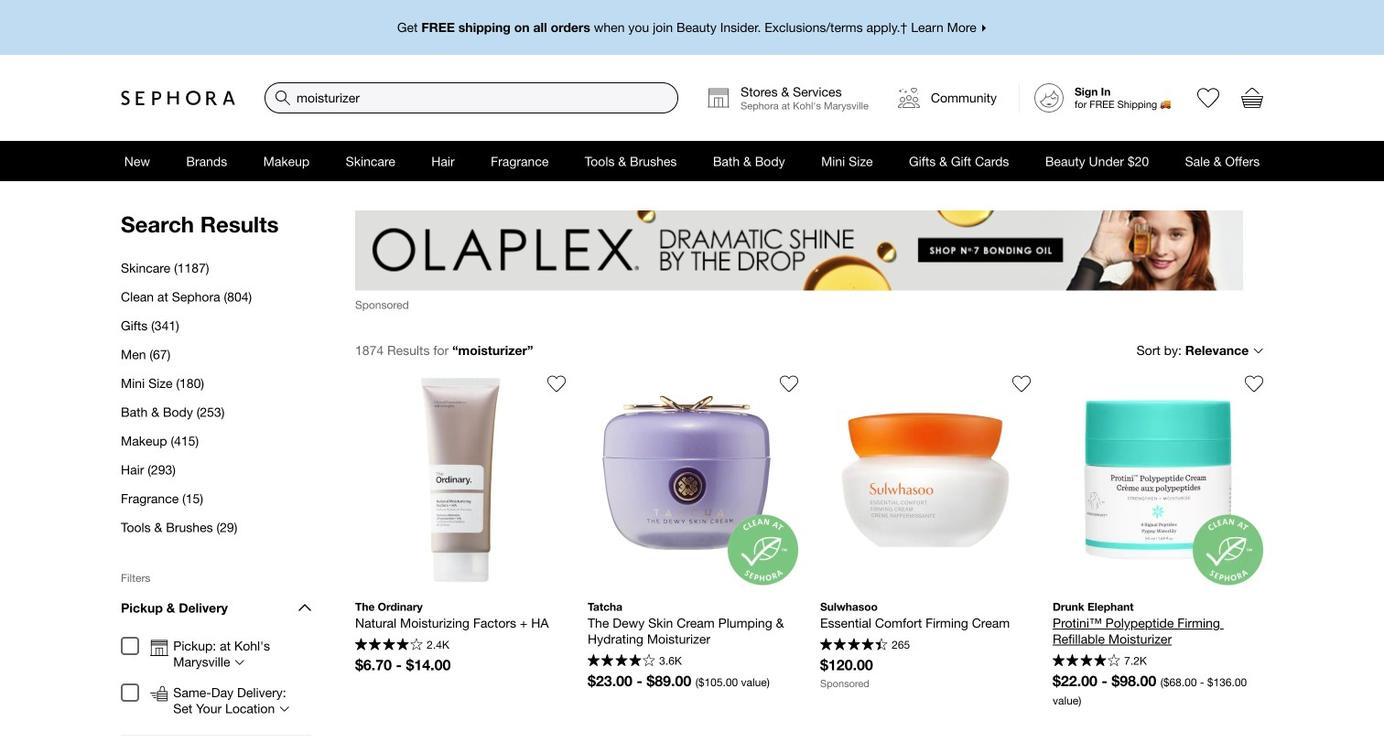 Task type: vqa. For each thing, say whether or not it's contained in the screenshot.
Quicklook corresponding to Quicklook button in the nécessaire the body serum - with hyaluronic acid, niacinamide + ceramide "element"
no



Task type: describe. For each thing, give the bounding box(es) containing it.
image de bannière avec contenu sponsorisé image
[[355, 211, 1243, 290]]

go to basket image
[[1241, 87, 1263, 109]]

sign in to love the ordinary - natural moisturizing factors + ha image
[[547, 375, 566, 393]]

4.5 stars element
[[820, 638, 888, 653]]

265 reviews element
[[892, 640, 910, 651]]

2.4k reviews element
[[427, 640, 449, 651]]

7.2k reviews element
[[1124, 656, 1147, 667]]

4 stars element for 2.4k reviews element
[[355, 638, 423, 653]]



Task type: locate. For each thing, give the bounding box(es) containing it.
0 horizontal spatial 4 stars element
[[355, 638, 423, 653]]

4 stars element left the "7.2k reviews" element
[[1053, 654, 1120, 669]]

sign in to love tatcha - the dewy skin cream plumping & hydrating moisturizer image
[[780, 375, 798, 393]]

the ordinary - natural moisturizing factors + ha image
[[355, 375, 566, 585]]

None search field
[[265, 82, 679, 114]]

4 stars element for 3.6k reviews element
[[588, 654, 655, 669]]

Search search field
[[265, 83, 678, 113]]

sign in to love drunk elephant - protini&trade; polypeptide firming refillable moisturizer image
[[1245, 375, 1263, 393]]

tatcha - the dewy skin cream plumping & hydrating moisturizer image
[[588, 375, 798, 585]]

4 stars element
[[355, 638, 423, 653], [588, 654, 655, 669], [1053, 654, 1120, 669]]

3.6k reviews element
[[659, 656, 682, 667]]

drunk elephant - protini&trade; polypeptide firming refillable moisturizer image
[[1053, 375, 1263, 585]]

4 stars element for the "7.2k reviews" element
[[1053, 654, 1120, 669]]

4 stars element left 2.4k reviews element
[[355, 638, 423, 653]]

sign in to love sulwhasoo - essential comfort firming cream image
[[1013, 375, 1031, 393]]

None field
[[265, 82, 679, 114]]

4 stars element left 3.6k reviews element
[[588, 654, 655, 669]]

2 horizontal spatial 4 stars element
[[1053, 654, 1120, 669]]

1 horizontal spatial 4 stars element
[[588, 654, 655, 669]]

sulwhasoo - essential comfort firming cream image
[[820, 375, 1031, 585]]

sephora homepage image
[[121, 90, 235, 106]]



